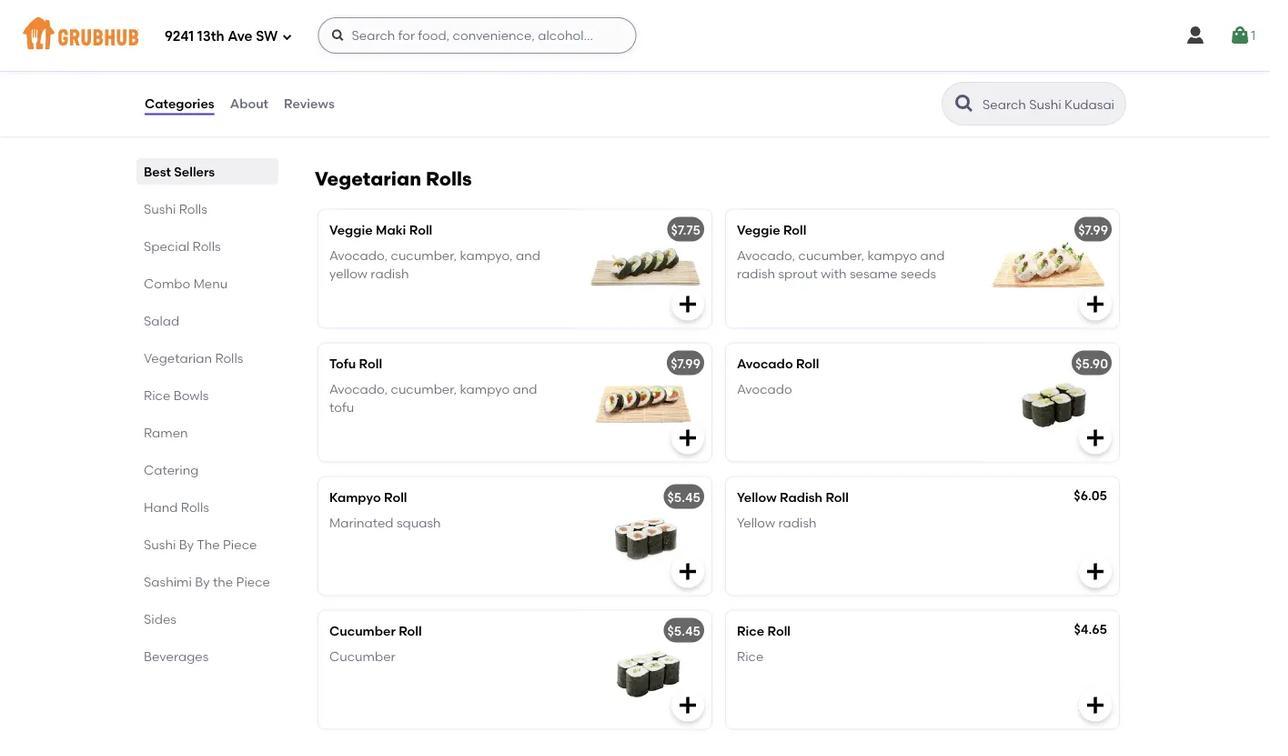 Task type: locate. For each thing, give the bounding box(es) containing it.
cucumber
[[329, 623, 396, 639], [329, 649, 396, 664]]

1 yellow from the top
[[737, 489, 777, 505]]

0 vertical spatial yellow
[[737, 489, 777, 505]]

avocado roll
[[737, 356, 819, 371]]

1 horizontal spatial $7.99
[[1078, 222, 1108, 237]]

ramen
[[144, 425, 188, 440]]

1 horizontal spatial by
[[195, 574, 210, 590]]

and for avocado, cucumber, kampyo and radish sprout with sesame seeds
[[920, 248, 945, 263]]

avocado, up tofu
[[329, 381, 388, 397]]

0 vertical spatial rice
[[144, 388, 170, 403]]

salad inside tab
[[144, 313, 180, 328]]

kampyo roll image
[[575, 477, 712, 595]]

0 horizontal spatial salad
[[144, 313, 180, 328]]

piece for sashimi by the piece
[[236, 574, 270, 590]]

beverages
[[144, 649, 209, 664]]

2 veggie from the left
[[737, 222, 780, 237]]

veggie for veggie maki roll
[[329, 222, 373, 237]]

0 vertical spatial piece
[[223, 537, 257, 552]]

avocado
[[737, 356, 793, 371], [737, 381, 792, 397]]

Search for food, convenience, alcohol... search field
[[318, 17, 636, 54]]

vegetarian up veggie maki roll on the top of the page
[[315, 167, 421, 190]]

1 horizontal spatial salad
[[390, 24, 427, 39]]

svg image for avocado, cucumber, kampyo, and yellow radish
[[677, 293, 699, 315]]

cucumber roll image
[[575, 611, 712, 729]]

2 cucumber from the top
[[329, 649, 396, 664]]

$4.65
[[1074, 621, 1107, 637]]

yellow
[[737, 489, 777, 505], [737, 515, 775, 531]]

0 horizontal spatial veggie
[[329, 222, 373, 237]]

1 $5.45 from the top
[[667, 489, 701, 505]]

sushi
[[144, 201, 176, 217], [144, 537, 176, 552]]

2 avocado from the top
[[737, 381, 792, 397]]

0 horizontal spatial radish
[[371, 266, 409, 282]]

avocado,
[[329, 248, 388, 263], [737, 248, 795, 263], [329, 381, 388, 397]]

radish right yellow
[[371, 266, 409, 282]]

0 vertical spatial avocado
[[737, 356, 793, 371]]

and inside 'avocado, cucumber, kampyo, and yellow radish'
[[516, 248, 540, 263]]

search icon image
[[954, 93, 975, 115]]

sushi rolls tab
[[144, 199, 271, 218]]

sides
[[144, 611, 176, 627]]

reviews button
[[283, 71, 336, 136]]

svg image
[[1229, 25, 1251, 46], [282, 31, 292, 42], [677, 427, 699, 449], [677, 695, 699, 716]]

0 vertical spatial vegetarian
[[315, 167, 421, 190]]

0 vertical spatial kampyo
[[868, 248, 917, 263]]

rolls up veggie maki roll on the top of the page
[[426, 167, 472, 190]]

avocado, inside avocado, cucumber, kampyo and tofu
[[329, 381, 388, 397]]

vegetarian inside tab
[[144, 350, 212, 366]]

svg image for avocado
[[1085, 427, 1106, 449]]

2 $5.45 from the top
[[667, 623, 701, 639]]

piece
[[223, 537, 257, 552], [236, 574, 270, 590]]

rice bowls
[[144, 388, 209, 403]]

maki
[[376, 222, 406, 237]]

sashimi by the piece tab
[[144, 572, 271, 591]]

1 horizontal spatial kampyo
[[868, 248, 917, 263]]

sw
[[256, 28, 278, 45]]

special rolls tab
[[144, 237, 271, 256]]

sushi down the "best"
[[144, 201, 176, 217]]

salad inside button
[[390, 24, 427, 39]]

sides tab
[[144, 610, 271, 629]]

1 vertical spatial salad
[[144, 313, 180, 328]]

0 vertical spatial $5.45
[[667, 489, 701, 505]]

roll
[[409, 222, 432, 237], [783, 222, 807, 237], [359, 356, 382, 371], [796, 356, 819, 371], [384, 489, 407, 505], [826, 489, 849, 505], [399, 623, 422, 639], [767, 623, 791, 639]]

1 sushi from the top
[[144, 201, 176, 217]]

1 vertical spatial yellow
[[737, 515, 775, 531]]

1 veggie from the left
[[329, 222, 373, 237]]

special rolls
[[144, 238, 221, 254]]

1 vertical spatial vegetarian rolls
[[144, 350, 243, 366]]

sushi inside 'tab'
[[144, 201, 176, 217]]

cucumber roll
[[329, 623, 422, 639]]

veggie maki roll image
[[575, 210, 712, 328]]

svg image for marinated squash
[[677, 561, 699, 583]]

radish
[[780, 489, 823, 505]]

yellow down yellow radish roll
[[737, 515, 775, 531]]

0 horizontal spatial by
[[179, 537, 194, 552]]

$7.99
[[1078, 222, 1108, 237], [671, 356, 701, 371]]

1 vertical spatial $7.99
[[671, 356, 701, 371]]

avocado, for sprout
[[737, 248, 795, 263]]

avocado, up yellow
[[329, 248, 388, 263]]

hand
[[144, 500, 178, 515]]

cucumber for cucumber roll
[[329, 623, 396, 639]]

1 cucumber from the top
[[329, 623, 396, 639]]

ave
[[228, 28, 253, 45]]

avocado, inside "avocado, cucumber, kampyo and radish sprout with sesame seeds"
[[737, 248, 795, 263]]

1 vertical spatial by
[[195, 574, 210, 590]]

1 vertical spatial cucumber
[[329, 649, 396, 664]]

sushi inside tab
[[144, 537, 176, 552]]

cucumber, inside "avocado, cucumber, kampyo and radish sprout with sesame seeds"
[[798, 248, 864, 263]]

kampyo inside "avocado, cucumber, kampyo and radish sprout with sesame seeds"
[[868, 248, 917, 263]]

and
[[516, 248, 540, 263], [920, 248, 945, 263], [513, 381, 537, 397]]

Search Sushi Kudasai search field
[[981, 96, 1120, 113]]

1 vertical spatial $5.45
[[667, 623, 701, 639]]

rolls right 'hand'
[[181, 500, 209, 515]]

0 vertical spatial cucumber
[[329, 623, 396, 639]]

vegetarian up rice bowls
[[144, 350, 212, 366]]

hand rolls tab
[[144, 498, 271, 517]]

rolls down salad tab at top
[[215, 350, 243, 366]]

rolls inside "tab"
[[193, 238, 221, 254]]

cucumber for cucumber
[[329, 649, 396, 664]]

0 horizontal spatial kampyo
[[460, 381, 510, 397]]

radish down radish
[[778, 515, 817, 531]]

2 yellow from the top
[[737, 515, 775, 531]]

vegetarian rolls inside vegetarian rolls tab
[[144, 350, 243, 366]]

by
[[179, 537, 194, 552], [195, 574, 210, 590]]

combo menu
[[144, 276, 228, 291]]

0 horizontal spatial vegetarian rolls
[[144, 350, 243, 366]]

and inside "avocado, cucumber, kampyo and radish sprout with sesame seeds"
[[920, 248, 945, 263]]

rice inside tab
[[144, 388, 170, 403]]

rolls for vegetarian rolls tab
[[215, 350, 243, 366]]

cucumber, for radish
[[391, 248, 457, 263]]

vegetarian rolls up bowls
[[144, 350, 243, 366]]

radish left 'sprout' at the right top of page
[[737, 266, 775, 282]]

vegetarian rolls up the maki
[[315, 167, 472, 190]]

$7.99 for avocado, cucumber, kampyo and tofu
[[671, 356, 701, 371]]

yellow
[[329, 266, 368, 282]]

avocado, inside 'avocado, cucumber, kampyo, and yellow radish'
[[329, 248, 388, 263]]

hand rolls
[[144, 500, 209, 515]]

0 horizontal spatial vegetarian
[[144, 350, 212, 366]]

veggie
[[329, 222, 373, 237], [737, 222, 780, 237]]

roll for marinated squash
[[384, 489, 407, 505]]

0 vertical spatial salad
[[390, 24, 427, 39]]

rolls down sellers
[[179, 201, 207, 217]]

2 vertical spatial rice
[[737, 649, 764, 664]]

tofu roll
[[329, 356, 382, 371]]

and inside avocado, cucumber, kampyo and tofu
[[513, 381, 537, 397]]

2 sushi from the top
[[144, 537, 176, 552]]

cucumber,
[[391, 248, 457, 263], [798, 248, 864, 263], [391, 381, 457, 397]]

avocado, down veggie roll
[[737, 248, 795, 263]]

0 horizontal spatial $7.99
[[671, 356, 701, 371]]

about button
[[229, 71, 269, 136]]

marinated squash
[[329, 515, 441, 531]]

veggie up 'sprout' at the right top of page
[[737, 222, 780, 237]]

with
[[821, 266, 847, 282]]

svg image
[[1185, 25, 1206, 46], [331, 28, 345, 43], [677, 293, 699, 315], [1085, 293, 1106, 315], [1085, 427, 1106, 449], [677, 561, 699, 583], [1085, 561, 1106, 583], [1085, 695, 1106, 716]]

ramen tab
[[144, 423, 271, 442]]

$6.05
[[1074, 488, 1107, 503]]

vegetarian
[[315, 167, 421, 190], [144, 350, 212, 366]]

marinated
[[329, 515, 394, 531]]

2 horizontal spatial radish
[[778, 515, 817, 531]]

1 horizontal spatial radish
[[737, 266, 775, 282]]

and for avocado, cucumber, kampyo and tofu
[[513, 381, 537, 397]]

vegetarian rolls
[[315, 167, 472, 190], [144, 350, 243, 366]]

cucumber, inside 'avocado, cucumber, kampyo, and yellow radish'
[[391, 248, 457, 263]]

roll for cucumber
[[399, 623, 422, 639]]

rice
[[144, 388, 170, 403], [737, 623, 764, 639], [737, 649, 764, 664]]

1 vertical spatial avocado
[[737, 381, 792, 397]]

kampyo,
[[460, 248, 513, 263]]

salad
[[390, 24, 427, 39], [144, 313, 180, 328]]

and for avocado, cucumber, kampyo, and yellow radish
[[516, 248, 540, 263]]

rolls down sushi rolls 'tab' at the left top of the page
[[193, 238, 221, 254]]

salad down the "combo"
[[144, 313, 180, 328]]

avocado, cucumber, kampyo, and yellow radish
[[329, 248, 540, 282]]

tofu
[[329, 400, 354, 415]]

cucumber, inside avocado, cucumber, kampyo and tofu
[[391, 381, 457, 397]]

1 vertical spatial vegetarian
[[144, 350, 212, 366]]

yellow radish
[[737, 515, 817, 531]]

kampyo for avocado, cucumber, kampyo and tofu
[[460, 381, 510, 397]]

9241 13th ave sw
[[165, 28, 278, 45]]

0 vertical spatial vegetarian rolls
[[315, 167, 472, 190]]

1 vertical spatial kampyo
[[460, 381, 510, 397]]

rolls inside 'tab'
[[179, 201, 207, 217]]

1 vertical spatial rice
[[737, 623, 764, 639]]

1 vertical spatial sushi
[[144, 537, 176, 552]]

radish
[[371, 266, 409, 282], [737, 266, 775, 282], [778, 515, 817, 531]]

0 vertical spatial by
[[179, 537, 194, 552]]

sesame
[[850, 266, 898, 282]]

$7.99 for avocado, cucumber, kampyo and radish sprout with sesame seeds
[[1078, 222, 1108, 237]]

rolls for sushi rolls 'tab' at the left top of the page
[[179, 201, 207, 217]]

yellow for yellow radish roll
[[737, 489, 777, 505]]

kampyo
[[868, 248, 917, 263], [460, 381, 510, 397]]

sushi down 'hand'
[[144, 537, 176, 552]]

rolls for the special rolls "tab" at the left of page
[[193, 238, 221, 254]]

seeds
[[901, 266, 936, 282]]

1 vertical spatial piece
[[236, 574, 270, 590]]

rice bowls tab
[[144, 386, 271, 405]]

0 vertical spatial sushi
[[144, 201, 176, 217]]

1 avocado from the top
[[737, 356, 793, 371]]

salad right seaweed
[[390, 24, 427, 39]]

kampyo inside avocado, cucumber, kampyo and tofu
[[460, 381, 510, 397]]

veggie left the maki
[[329, 222, 373, 237]]

roll for avocado, cucumber, kampyo and radish sprout with sesame seeds
[[783, 222, 807, 237]]

yellow up 'yellow radish'
[[737, 489, 777, 505]]

yellow for yellow radish
[[737, 515, 775, 531]]

by for the
[[179, 537, 194, 552]]

rolls
[[426, 167, 472, 190], [179, 201, 207, 217], [193, 238, 221, 254], [215, 350, 243, 366], [181, 500, 209, 515]]

$5.45
[[667, 489, 701, 505], [667, 623, 701, 639]]

1 horizontal spatial veggie
[[737, 222, 780, 237]]

0 vertical spatial $7.99
[[1078, 222, 1108, 237]]



Task type: vqa. For each thing, say whether or not it's contained in the screenshot.
$7.75
yes



Task type: describe. For each thing, give the bounding box(es) containing it.
by for the
[[195, 574, 210, 590]]

rice for rice roll
[[737, 623, 764, 639]]

vegetarian rolls tab
[[144, 348, 271, 368]]

avocado for avocado
[[737, 381, 792, 397]]

rice for rice bowls
[[144, 388, 170, 403]]

1 button
[[1229, 19, 1256, 52]]

sushi by the piece tab
[[144, 535, 271, 554]]

veggie roll
[[737, 222, 807, 237]]

veggie for veggie roll
[[737, 222, 780, 237]]

svg image for yellow radish
[[1085, 561, 1106, 583]]

best sellers tab
[[144, 162, 271, 181]]

radish inside 'avocado, cucumber, kampyo, and yellow radish'
[[371, 266, 409, 282]]

1
[[1251, 28, 1256, 43]]

yellow radish roll
[[737, 489, 849, 505]]

the
[[213, 574, 233, 590]]

sashimi by the piece
[[144, 574, 270, 590]]

squash
[[397, 515, 441, 531]]

categories
[[145, 96, 214, 111]]

$5.90
[[1075, 356, 1108, 371]]

veggie roll image
[[983, 210, 1119, 328]]

9241
[[165, 28, 194, 45]]

menu
[[193, 276, 228, 291]]

13th
[[197, 28, 224, 45]]

cucumber, for sprout
[[798, 248, 864, 263]]

avocado, cucumber, kampyo and tofu
[[329, 381, 537, 415]]

seaweed
[[329, 24, 387, 39]]

combo menu tab
[[144, 274, 271, 293]]

roll for rice
[[767, 623, 791, 639]]

tofu roll image
[[575, 343, 712, 462]]

roll for avocado
[[796, 356, 819, 371]]

kampyo roll
[[329, 489, 407, 505]]

kampyo
[[329, 489, 381, 505]]

1 horizontal spatial vegetarian rolls
[[315, 167, 472, 190]]

reviews
[[284, 96, 335, 111]]

sushi for sushi rolls
[[144, 201, 176, 217]]

salad tab
[[144, 311, 271, 330]]

the
[[197, 537, 220, 552]]

rice roll
[[737, 623, 791, 639]]

combo
[[144, 276, 190, 291]]

seaweed salad
[[329, 24, 427, 39]]

sprout
[[778, 266, 818, 282]]

bowls
[[173, 388, 209, 403]]

main navigation navigation
[[0, 0, 1270, 71]]

$5.45 for yellow radish roll
[[667, 489, 701, 505]]

1 horizontal spatial vegetarian
[[315, 167, 421, 190]]

kampyo for avocado, cucumber, kampyo and radish sprout with sesame seeds
[[868, 248, 917, 263]]

svg image inside 1 button
[[1229, 25, 1251, 46]]

seaweed salad button
[[318, 11, 712, 130]]

$5.45 for rice roll
[[667, 623, 701, 639]]

$7.75
[[671, 222, 701, 237]]

roll for avocado, cucumber, kampyo and tofu
[[359, 356, 382, 371]]

catering
[[144, 462, 199, 478]]

avocado, cucumber, kampyo and radish sprout with sesame seeds
[[737, 248, 945, 282]]

sellers
[[174, 164, 215, 179]]

avocado for avocado roll
[[737, 356, 793, 371]]

sashimi
[[144, 574, 192, 590]]

avocado, for radish
[[329, 248, 388, 263]]

beverages tab
[[144, 647, 271, 666]]

best sellers
[[144, 164, 215, 179]]

sushi by the piece
[[144, 537, 257, 552]]

special
[[144, 238, 189, 254]]

about
[[230, 96, 268, 111]]

radish inside "avocado, cucumber, kampyo and radish sprout with sesame seeds"
[[737, 266, 775, 282]]

svg image for avocado, cucumber, kampyo and radish sprout with sesame seeds
[[1085, 293, 1106, 315]]

tofu
[[329, 356, 356, 371]]

categories button
[[144, 71, 215, 136]]

seaweed salad image
[[575, 11, 712, 130]]

svg image for rice
[[1085, 695, 1106, 716]]

catering tab
[[144, 460, 271, 479]]

sushi rolls
[[144, 201, 207, 217]]

rolls for 'hand rolls' tab
[[181, 500, 209, 515]]

avocado roll image
[[983, 343, 1119, 462]]

piece for sushi by the piece
[[223, 537, 257, 552]]

sushi for sushi by the piece
[[144, 537, 176, 552]]

veggie maki roll
[[329, 222, 432, 237]]

best
[[144, 164, 171, 179]]



